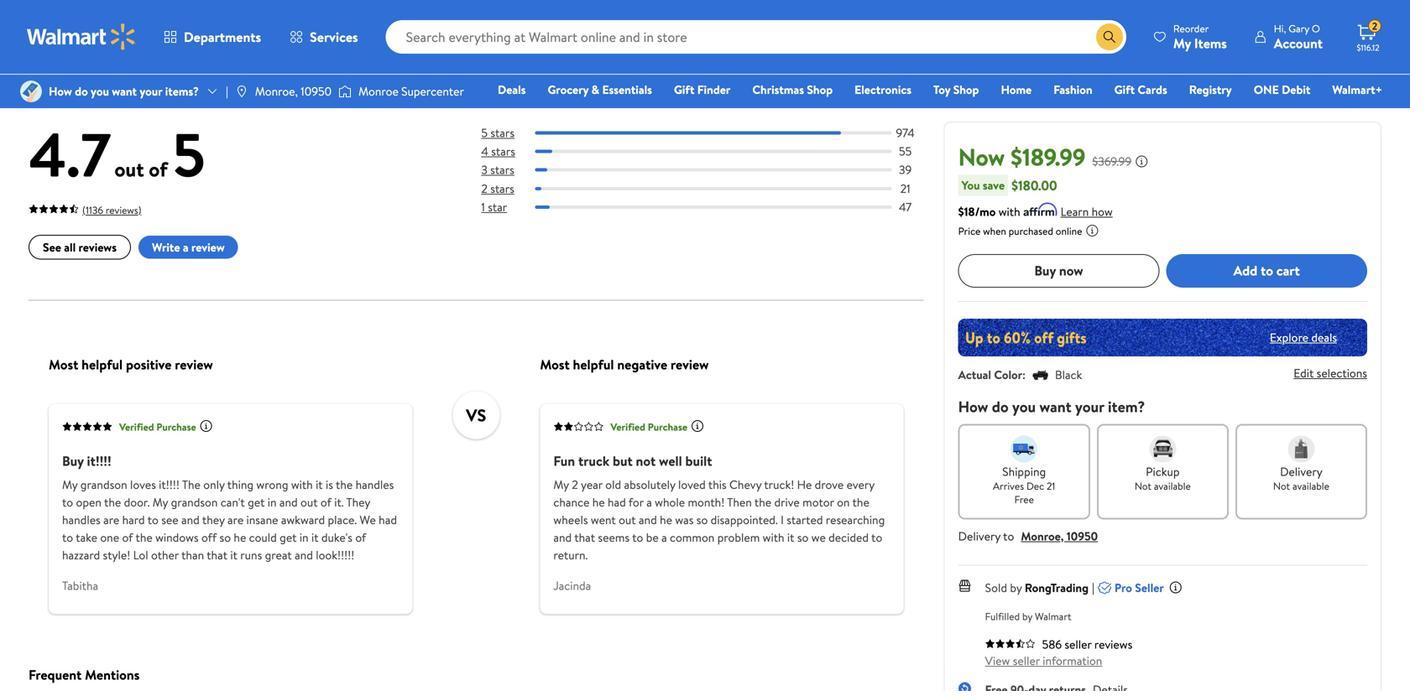 Task type: describe. For each thing, give the bounding box(es) containing it.
off
[[202, 530, 217, 546]]

was
[[675, 512, 694, 529]]

do for how do you want your items?
[[75, 83, 88, 99]]

Search search field
[[386, 20, 1127, 54]]

add to cart
[[1234, 262, 1301, 280]]

of left the it.
[[321, 495, 332, 511]]

star
[[488, 199, 507, 215]]

progress bar for 21
[[535, 187, 892, 190]]

learn how button
[[1061, 203, 1113, 221]]

2 horizontal spatial so
[[798, 530, 809, 546]]

problem
[[718, 530, 760, 546]]

you save $180.00
[[962, 176, 1058, 195]]

0 horizontal spatial monroe,
[[255, 83, 298, 99]]

your for item?
[[1076, 397, 1105, 418]]

could
[[249, 530, 277, 546]]

fashion link
[[1046, 81, 1101, 99]]

explore deals link
[[1264, 323, 1344, 353]]

learn how
[[1061, 203, 1113, 220]]

edit selections button
[[1294, 365, 1368, 382]]

how do you want your item?
[[959, 397, 1146, 418]]

buy for buy it!!!! my grandson loves it!!!! the only thing wrong with it is the handles to open the door. my grandson can't get in and out of it. they handles are hard to see and they are insane awkward place. we had to take one of the windows off so he could get in it duke's of hazzard style! lol other than that it runs great and look!!!!!
[[62, 452, 84, 471]]

your for items?
[[140, 83, 162, 99]]

all
[[64, 239, 76, 256]]

be
[[646, 530, 659, 546]]

walmart image
[[27, 24, 136, 50]]

truck!
[[764, 477, 795, 494]]

you for how do you want your item?
[[1013, 397, 1036, 418]]

lol
[[133, 548, 148, 564]]

went
[[591, 512, 616, 529]]

4 stars
[[481, 143, 516, 160]]

$369.99
[[1093, 153, 1132, 170]]

services
[[310, 28, 358, 46]]

1 horizontal spatial he
[[593, 495, 605, 511]]

add
[[1234, 262, 1258, 280]]

fulfilled
[[986, 610, 1020, 624]]

1 horizontal spatial get
[[280, 530, 297, 546]]

the right then in the right bottom of the page
[[755, 495, 772, 511]]

delivery for not
[[1281, 464, 1323, 480]]

search icon image
[[1103, 30, 1117, 44]]

thing
[[227, 477, 254, 494]]

1 horizontal spatial handles
[[356, 477, 394, 494]]

to left open
[[62, 495, 73, 511]]

not for delivery
[[1274, 479, 1291, 494]]

4.7 out of 5
[[29, 112, 205, 197]]

most for most helpful negative review
[[540, 356, 570, 374]]

0 vertical spatial a
[[183, 239, 189, 256]]

walmart+
[[1333, 81, 1383, 98]]

0 horizontal spatial grandson
[[80, 477, 127, 494]]

it down awkward
[[312, 530, 319, 546]]

shipping arrives dec 21 free
[[994, 464, 1056, 507]]

to down arrives
[[1004, 528, 1015, 545]]

pickup
[[1146, 464, 1180, 480]]

awkward
[[281, 512, 325, 529]]

services button
[[276, 17, 373, 57]]

purchase for it!!!!
[[157, 420, 196, 434]]

every
[[847, 477, 875, 494]]

return.
[[554, 548, 588, 564]]

1 horizontal spatial it!!!!
[[159, 477, 180, 494]]

tabitha
[[62, 578, 98, 595]]

seller for 586
[[1065, 637, 1092, 653]]

see
[[161, 512, 179, 529]]

to inside button
[[1261, 262, 1274, 280]]

write a review
[[152, 239, 225, 256]]

review for most helpful positive review
[[175, 356, 213, 374]]

explore deals
[[1270, 330, 1338, 346]]

items?
[[165, 83, 199, 99]]

fun truck but not well built my 2 year old absolutely loved this chevy truck! he drove every chance he had for a whole month! then the drive motor on the wheels went out and he was so disappointed.  i started researching and that seems to be a common problem with it so we decided to return.
[[554, 452, 885, 564]]

2 horizontal spatial he
[[660, 512, 673, 529]]

save
[[983, 177, 1005, 193]]

with inside buy it!!!! my grandson loves it!!!! the only thing wrong with it is the handles to open the door. my grandson can't get in and out of it. they handles are hard to see and they are insane awkward place. we had to take one of the windows off so he could get in it duke's of hazzard style! lol other than that it runs great and look!!!!!
[[291, 477, 313, 494]]

my inside fun truck but not well built my 2 year old absolutely loved this chevy truck! he drove every chance he had for a whole month! then the drive motor on the wheels went out and he was so disappointed.  i started researching and that seems to be a common problem with it so we decided to return.
[[554, 477, 569, 494]]

3.4249 stars out of 5, based on 586 seller reviews element
[[986, 639, 1036, 649]]

truck
[[579, 452, 610, 471]]

debit
[[1282, 81, 1311, 98]]

my up see
[[153, 495, 168, 511]]

it.
[[334, 495, 344, 511]]

intent image for shipping image
[[1011, 436, 1038, 463]]

price when purchased online
[[959, 224, 1083, 238]]

free
[[1015, 493, 1034, 507]]

write
[[152, 239, 180, 256]]

i
[[781, 512, 784, 529]]

0 horizontal spatial |
[[226, 83, 228, 99]]

available for pickup
[[1155, 479, 1191, 494]]

seller for view
[[1013, 653, 1040, 669]]

legal information image
[[1086, 224, 1100, 237]]

reorder my items
[[1174, 21, 1227, 52]]

rongtrading
[[1025, 580, 1089, 596]]

not for pickup
[[1135, 479, 1152, 494]]

to left 'take'
[[62, 530, 73, 546]]

the up lol
[[136, 530, 153, 546]]

reviews for 586 seller reviews
[[1095, 637, 1133, 653]]

$180.00
[[1012, 176, 1058, 195]]

helpful for positive
[[82, 356, 123, 374]]

out inside buy it!!!! my grandson loves it!!!! the only thing wrong with it is the handles to open the door. my grandson can't get in and out of it. they handles are hard to see and they are insane awkward place. we had to take one of the windows off so he could get in it duke's of hazzard style! lol other than that it runs great and look!!!!!
[[301, 495, 318, 511]]

gift finder link
[[667, 81, 738, 99]]

open
[[76, 495, 102, 511]]

customer
[[29, 65, 114, 93]]

electronics link
[[847, 81, 920, 99]]

price
[[959, 224, 981, 238]]

pickup not available
[[1135, 464, 1191, 494]]

how for how do you want your items?
[[49, 83, 72, 99]]

home
[[1001, 81, 1032, 98]]

5 stars
[[481, 125, 515, 141]]

color
[[995, 367, 1023, 383]]

0 vertical spatial in
[[268, 495, 277, 511]]

reviews)
[[106, 203, 142, 217]]

registry
[[1190, 81, 1233, 98]]

monroe
[[359, 83, 399, 99]]

decided
[[829, 530, 869, 546]]

gift for gift finder
[[674, 81, 695, 98]]

fulfilled by walmart
[[986, 610, 1072, 624]]

this
[[709, 477, 727, 494]]

1 horizontal spatial reviews
[[119, 65, 185, 93]]

2 are from the left
[[228, 512, 244, 529]]

is
[[326, 477, 333, 494]]

well
[[659, 452, 682, 471]]

verified purchase information image
[[691, 420, 705, 433]]

seems
[[598, 530, 630, 546]]

21 inside shipping arrives dec 21 free
[[1047, 479, 1056, 494]]

(1136 reviews)
[[82, 203, 142, 217]]

loved
[[679, 477, 706, 494]]

progress bar for 39
[[535, 169, 892, 172]]

departments
[[184, 28, 261, 46]]

one
[[1254, 81, 1280, 98]]

2 stars
[[481, 180, 515, 197]]

4
[[481, 143, 489, 160]]

0 vertical spatial it!!!!
[[87, 452, 112, 471]]

by for sold
[[1011, 580, 1022, 596]]

reorder
[[1174, 21, 1210, 36]]

online
[[1056, 224, 1083, 238]]

they
[[202, 512, 225, 529]]

how for how do you want your item?
[[959, 397, 989, 418]]

that inside fun truck but not well built my 2 year old absolutely loved this chevy truck! he drove every chance he had for a whole month! then the drive motor on the wheels went out and he was so disappointed.  i started researching and that seems to be a common problem with it so we decided to return.
[[575, 530, 595, 546]]

whole
[[655, 495, 685, 511]]

Walmart Site-Wide search field
[[386, 20, 1127, 54]]

0 horizontal spatial 5
[[173, 112, 205, 197]]

do for how do you want your item?
[[992, 397, 1009, 418]]

to left "be"
[[633, 530, 644, 546]]

we
[[812, 530, 826, 546]]

can't
[[221, 495, 245, 511]]

and right great
[[295, 548, 313, 564]]

it left 'is' on the left
[[316, 477, 323, 494]]

to down 'researching'
[[872, 530, 883, 546]]

0 vertical spatial with
[[999, 203, 1021, 220]]

974
[[896, 125, 915, 141]]

my inside reorder my items
[[1174, 34, 1192, 52]]

and up awkward
[[280, 495, 298, 511]]

departments button
[[149, 17, 276, 57]]

had inside fun truck but not well built my 2 year old absolutely loved this chevy truck! he drove every chance he had for a whole month! then the drive motor on the wheels went out and he was so disappointed.  i started researching and that seems to be a common problem with it so we decided to return.
[[608, 495, 626, 511]]

$18/mo
[[959, 203, 996, 220]]

old
[[606, 477, 622, 494]]

1 horizontal spatial |
[[1093, 580, 1095, 596]]

want for items?
[[112, 83, 137, 99]]

stars for 2 stars
[[491, 180, 515, 197]]

47
[[899, 199, 912, 215]]

1 horizontal spatial monroe,
[[1021, 528, 1064, 545]]

 image for how do you want your items?
[[20, 81, 42, 102]]

1 horizontal spatial 10950
[[1067, 528, 1098, 545]]

of down we
[[355, 530, 366, 546]]

2 vertical spatial a
[[662, 530, 667, 546]]

1
[[481, 199, 485, 215]]

purchased
[[1009, 224, 1054, 238]]

up to sixty percent off deals. shop now. image
[[959, 319, 1368, 357]]

vs
[[466, 404, 487, 427]]

delivery to monroe, 10950
[[959, 528, 1098, 545]]

verified for it!!!!
[[119, 420, 154, 434]]

item?
[[1108, 397, 1146, 418]]

verified purchase for loves
[[119, 420, 196, 434]]

586 seller reviews
[[1043, 637, 1133, 653]]

and up return.
[[554, 530, 572, 546]]



Task type: vqa. For each thing, say whether or not it's contained in the screenshot.
bottom Delivery
yes



Task type: locate. For each thing, give the bounding box(es) containing it.
one debit
[[1254, 81, 1311, 98]]

1 are from the left
[[103, 512, 119, 529]]

you down walmart image
[[91, 83, 109, 99]]

handles up 'take'
[[62, 512, 101, 529]]

1 helpful from the left
[[82, 356, 123, 374]]

0 horizontal spatial it!!!!
[[87, 452, 112, 471]]

your left items? in the top of the page
[[140, 83, 162, 99]]

5 down items? in the top of the page
[[173, 112, 205, 197]]

out inside fun truck but not well built my 2 year old absolutely loved this chevy truck! he drove every chance he had for a whole month! then the drive motor on the wheels went out and he was so disappointed.  i started researching and that seems to be a common problem with it so we decided to return.
[[619, 512, 636, 529]]

most helpful negative review
[[540, 356, 709, 374]]

shop
[[807, 81, 833, 98], [954, 81, 980, 98]]

you for how do you want your items?
[[91, 83, 109, 99]]

& inside the grocery & essentials link
[[592, 81, 600, 98]]

1 horizontal spatial how
[[959, 397, 989, 418]]

of right one
[[122, 530, 133, 546]]

0 horizontal spatial how
[[49, 83, 72, 99]]

buy up open
[[62, 452, 84, 471]]

1 horizontal spatial out
[[301, 495, 318, 511]]

verified purchase left verified purchase information icon
[[119, 420, 196, 434]]

0 vertical spatial handles
[[356, 477, 394, 494]]

that inside buy it!!!! my grandson loves it!!!! the only thing wrong with it is the handles to open the door. my grandson can't get in and out of it. they handles are hard to see and they are insane awkward place. we had to take one of the windows off so he could get in it duke's of hazzard style! lol other than that it runs great and look!!!!!
[[207, 548, 228, 564]]

buy for buy now
[[1035, 262, 1056, 280]]

1 gift from the left
[[674, 81, 695, 98]]

verified for truck
[[611, 420, 646, 434]]

take
[[76, 530, 97, 546]]

2 verified purchase from the left
[[611, 420, 688, 434]]

2 horizontal spatial out
[[619, 512, 636, 529]]

2 inside fun truck but not well built my 2 year old absolutely loved this chevy truck! he drove every chance he had for a whole month! then the drive motor on the wheels went out and he was so disappointed.  i started researching and that seems to be a common problem with it so we decided to return.
[[572, 477, 578, 494]]

0 horizontal spatial most
[[49, 356, 78, 374]]

your left 'item?'
[[1076, 397, 1105, 418]]

delivery inside delivery not available
[[1281, 464, 1323, 480]]

are
[[103, 512, 119, 529], [228, 512, 244, 529]]

1 horizontal spatial want
[[1040, 397, 1072, 418]]

in down wrong
[[268, 495, 277, 511]]

1 vertical spatial monroe,
[[1021, 528, 1064, 545]]

1 horizontal spatial available
[[1293, 479, 1330, 494]]

grandson up open
[[80, 477, 127, 494]]

to left cart
[[1261, 262, 1274, 280]]

for
[[629, 495, 644, 511]]

the right open
[[104, 495, 121, 511]]

delivery down intent image for delivery
[[1281, 464, 1323, 480]]

the right 'is' on the left
[[336, 477, 353, 494]]

the
[[182, 477, 201, 494]]

intent image for pickup image
[[1150, 436, 1177, 463]]

monroe, 10950
[[255, 83, 332, 99]]

reviews for see all reviews
[[79, 239, 117, 256]]

5 progress bar from the top
[[535, 206, 892, 209]]

| left pro
[[1093, 580, 1095, 596]]

verified purchase information image
[[200, 420, 213, 433]]

to left see
[[148, 512, 159, 529]]

most for most helpful positive review
[[49, 356, 78, 374]]

1 vertical spatial handles
[[62, 512, 101, 529]]

0 horizontal spatial he
[[234, 530, 246, 546]]

|
[[226, 83, 228, 99], [1093, 580, 1095, 596]]

2 most from the left
[[540, 356, 570, 374]]

1 vertical spatial with
[[291, 477, 313, 494]]

you
[[962, 177, 980, 193]]

of up write
[[149, 155, 168, 183]]

progress bar for 55
[[535, 150, 892, 153]]

2 shop from the left
[[954, 81, 980, 98]]

stars for 4 stars
[[491, 143, 516, 160]]

and right see
[[181, 512, 200, 529]]

1 horizontal spatial delivery
[[1281, 464, 1323, 480]]

stars for 5 stars
[[491, 125, 515, 141]]

0 horizontal spatial &
[[189, 65, 203, 93]]

stars up 4 stars
[[491, 125, 515, 141]]

buy now button
[[959, 254, 1160, 288]]

review inside write a review link
[[191, 239, 225, 256]]

2 for 2
[[1373, 19, 1378, 33]]

2 for 2 stars
[[481, 180, 488, 197]]

my up open
[[62, 477, 78, 494]]

1 not from the left
[[1135, 479, 1152, 494]]

1 verified from the left
[[119, 420, 154, 434]]

0 horizontal spatial 10950
[[301, 83, 332, 99]]

& right grocery
[[592, 81, 600, 98]]

to
[[1261, 262, 1274, 280], [62, 495, 73, 511], [148, 512, 159, 529], [1004, 528, 1015, 545], [62, 530, 73, 546], [633, 530, 644, 546], [872, 530, 883, 546]]

affirm image
[[1024, 203, 1058, 216]]

that down off
[[207, 548, 228, 564]]

it down started
[[788, 530, 795, 546]]

my
[[1174, 34, 1192, 52], [62, 477, 78, 494], [554, 477, 569, 494], [153, 495, 168, 511]]

0 horizontal spatial seller
[[1013, 653, 1040, 669]]

edit
[[1294, 365, 1314, 382]]

55
[[899, 143, 912, 160]]

helpful left the negative
[[573, 356, 614, 374]]

so right the was
[[697, 512, 708, 529]]

the right 'on'
[[853, 495, 870, 511]]

door.
[[124, 495, 150, 511]]

want left items? in the top of the page
[[112, 83, 137, 99]]

look!!!!!
[[316, 548, 355, 564]]

grandson
[[80, 477, 127, 494], [171, 495, 218, 511]]

verified purchase for well
[[611, 420, 688, 434]]

shop for toy shop
[[954, 81, 980, 98]]

are up one
[[103, 512, 119, 529]]

0 horizontal spatial 21
[[901, 180, 911, 197]]

 image left monroe, 10950
[[235, 85, 248, 98]]

loves
[[130, 477, 156, 494]]

toy shop
[[934, 81, 980, 98]]

delivery
[[1281, 464, 1323, 480], [959, 528, 1001, 545]]

so left we
[[798, 530, 809, 546]]

he inside buy it!!!! my grandson loves it!!!! the only thing wrong with it is the handles to open the door. my grandson can't get in and out of it. they handles are hard to see and they are insane awkward place. we had to take one of the windows off so he could get in it duke's of hazzard style! lol other than that it runs great and look!!!!!
[[234, 530, 246, 546]]

gary
[[1289, 21, 1310, 36]]

he up went
[[593, 495, 605, 511]]

had down old at the bottom left
[[608, 495, 626, 511]]

it inside fun truck but not well built my 2 year old absolutely loved this chevy truck! he drove every chance he had for a whole month! then the drive motor on the wheels went out and he was so disappointed.  i started researching and that seems to be a common problem with it so we decided to return.
[[788, 530, 795, 546]]

1 horizontal spatial purchase
[[648, 420, 688, 434]]

2 vertical spatial with
[[763, 530, 785, 546]]

home link
[[994, 81, 1040, 99]]

1 horizontal spatial do
[[992, 397, 1009, 418]]

| right items? in the top of the page
[[226, 83, 228, 99]]

1 vertical spatial 10950
[[1067, 528, 1098, 545]]

0 vertical spatial by
[[1011, 580, 1022, 596]]

drive
[[775, 495, 800, 511]]

10950 up rongtrading
[[1067, 528, 1098, 545]]

1 purchase from the left
[[157, 420, 196, 434]]

review
[[191, 239, 225, 256], [175, 356, 213, 374], [671, 356, 709, 374]]

purchase left verified purchase information image
[[648, 420, 688, 434]]

1 horizontal spatial 2
[[572, 477, 578, 494]]

helpful for negative
[[573, 356, 614, 374]]

he up runs
[[234, 530, 246, 546]]

available down intent image for delivery
[[1293, 479, 1330, 494]]

1 progress bar from the top
[[535, 131, 892, 135]]

how down the actual
[[959, 397, 989, 418]]

stars down the "3 stars"
[[491, 180, 515, 197]]

pro seller
[[1115, 580, 1165, 596]]

christmas
[[753, 81, 805, 98]]

review for most helpful negative review
[[671, 356, 709, 374]]

do down color
[[992, 397, 1009, 418]]

1 vertical spatial out
[[301, 495, 318, 511]]

$18/mo with
[[959, 203, 1021, 220]]

are down can't
[[228, 512, 244, 529]]

delivery for to
[[959, 528, 1001, 545]]

1 horizontal spatial &
[[592, 81, 600, 98]]

3 progress bar from the top
[[535, 169, 892, 172]]

4 progress bar from the top
[[535, 187, 892, 190]]

2 vertical spatial reviews
[[1095, 637, 1133, 653]]

delivery up sold
[[959, 528, 1001, 545]]

1 available from the left
[[1155, 479, 1191, 494]]

my left items
[[1174, 34, 1192, 52]]

month!
[[688, 495, 725, 511]]

want down the black at the right of the page
[[1040, 397, 1072, 418]]

mentions
[[85, 666, 140, 685]]

now $189.99
[[959, 141, 1086, 173]]

stars right 3
[[491, 162, 515, 178]]

gift left finder
[[674, 81, 695, 98]]

pro seller info image
[[1170, 582, 1183, 595]]

0 vertical spatial get
[[248, 495, 265, 511]]

1 vertical spatial how
[[959, 397, 989, 418]]

0 horizontal spatial purchase
[[157, 420, 196, 434]]

1 most from the left
[[49, 356, 78, 374]]

out up awkward
[[301, 495, 318, 511]]

1 vertical spatial in
[[300, 530, 309, 546]]

2 purchase from the left
[[648, 420, 688, 434]]

wheels
[[554, 512, 588, 529]]

most helpful positive review
[[49, 356, 213, 374]]

progress bar
[[535, 131, 892, 135], [535, 150, 892, 153], [535, 169, 892, 172], [535, 187, 892, 190], [535, 206, 892, 209]]

0 horizontal spatial gift
[[674, 81, 695, 98]]

0 vertical spatial had
[[608, 495, 626, 511]]

10950 down services popup button
[[301, 83, 332, 99]]

gift left cards
[[1115, 81, 1135, 98]]

not inside delivery not available
[[1274, 479, 1291, 494]]

buy inside buy it!!!! my grandson loves it!!!! the only thing wrong with it is the handles to open the door. my grandson can't get in and out of it. they handles are hard to see and they are insane awkward place. we had to take one of the windows off so he could get in it duke's of hazzard style! lol other than that it runs great and look!!!!!
[[62, 452, 84, 471]]

0 vertical spatial want
[[112, 83, 137, 99]]

my up chance
[[554, 477, 569, 494]]

2 horizontal spatial reviews
[[1095, 637, 1133, 653]]

deals
[[498, 81, 526, 98]]

gift for gift cards
[[1115, 81, 1135, 98]]

1 horizontal spatial buy
[[1035, 262, 1056, 280]]

gift
[[674, 81, 695, 98], [1115, 81, 1135, 98]]

2 gift from the left
[[1115, 81, 1135, 98]]

2 horizontal spatial a
[[662, 530, 667, 546]]

0 vertical spatial your
[[140, 83, 162, 99]]

2 vertical spatial 2
[[572, 477, 578, 494]]

not down intent image for delivery
[[1274, 479, 1291, 494]]

1 horizontal spatial not
[[1274, 479, 1291, 494]]

2 horizontal spatial with
[[999, 203, 1021, 220]]

style!
[[103, 548, 130, 564]]

hi, gary o account
[[1275, 21, 1323, 52]]

of inside 4.7 out of 5
[[149, 155, 168, 183]]

and up "be"
[[639, 512, 657, 529]]

hazzard
[[62, 548, 100, 564]]

verified purchase
[[119, 420, 196, 434], [611, 420, 688, 434]]

1 vertical spatial it!!!!
[[159, 477, 180, 494]]

1 shop from the left
[[807, 81, 833, 98]]

shop right toy
[[954, 81, 980, 98]]

0 horizontal spatial you
[[91, 83, 109, 99]]

gift inside gift finder link
[[674, 81, 695, 98]]

intent image for delivery image
[[1289, 436, 1315, 463]]

0 vertical spatial grandson
[[80, 477, 127, 494]]

want
[[112, 83, 137, 99], [1040, 397, 1072, 418]]

monroe, down free
[[1021, 528, 1064, 545]]

gift inside gift cards link
[[1115, 81, 1135, 98]]

reviews down departments popup button
[[119, 65, 185, 93]]

1 horizontal spatial 5
[[481, 125, 488, 141]]

handles up the they
[[356, 477, 394, 494]]

1 vertical spatial do
[[992, 397, 1009, 418]]

seller
[[1136, 580, 1165, 596]]

2 up $116.12
[[1373, 19, 1378, 33]]

he
[[593, 495, 605, 511], [660, 512, 673, 529], [234, 530, 246, 546]]

0 horizontal spatial  image
[[20, 81, 42, 102]]

0 horizontal spatial do
[[75, 83, 88, 99]]

2 verified from the left
[[611, 420, 646, 434]]

 image
[[339, 83, 352, 100]]

1 horizontal spatial that
[[575, 530, 595, 546]]

researching
[[826, 512, 885, 529]]

buy inside button
[[1035, 262, 1056, 280]]

positive
[[126, 356, 172, 374]]

1 horizontal spatial so
[[697, 512, 708, 529]]

available for delivery
[[1293, 479, 1330, 494]]

absolutely
[[624, 477, 676, 494]]

buy now
[[1035, 262, 1084, 280]]

in
[[268, 495, 277, 511], [300, 530, 309, 546]]

2 helpful from the left
[[573, 356, 614, 374]]

it!!!! up open
[[87, 452, 112, 471]]

get up great
[[280, 530, 297, 546]]

0 vertical spatial monroe,
[[255, 83, 298, 99]]

other
[[151, 548, 179, 564]]

1 horizontal spatial in
[[300, 530, 309, 546]]

not inside pickup not available
[[1135, 479, 1152, 494]]

monroe, down services popup button
[[255, 83, 298, 99]]

2 horizontal spatial 2
[[1373, 19, 1378, 33]]

1 verified purchase from the left
[[119, 420, 196, 434]]

reviews down pro
[[1095, 637, 1133, 653]]

0 vertical spatial how
[[49, 83, 72, 99]]

do
[[75, 83, 88, 99], [992, 397, 1009, 418]]

shop right christmas
[[807, 81, 833, 98]]

0 vertical spatial do
[[75, 83, 88, 99]]

:
[[1023, 367, 1026, 383]]

0 horizontal spatial available
[[1155, 479, 1191, 494]]

0 horizontal spatial had
[[379, 512, 397, 529]]

by right sold
[[1011, 580, 1022, 596]]

selections
[[1317, 365, 1368, 382]]

learn
[[1061, 203, 1089, 220]]

arrives
[[994, 479, 1025, 494]]

toy shop link
[[926, 81, 987, 99]]

seller down 3.4249 stars out of 5, based on 586 seller reviews element
[[1013, 653, 1040, 669]]

21 up 47
[[901, 180, 911, 197]]

so inside buy it!!!! my grandson loves it!!!! the only thing wrong with it is the handles to open the door. my grandson can't get in and out of it. they handles are hard to see and they are insane awkward place. we had to take one of the windows off so he could get in it duke's of hazzard style! lol other than that it runs great and look!!!!!
[[220, 530, 231, 546]]

verified up but
[[611, 420, 646, 434]]

you down the :
[[1013, 397, 1036, 418]]

handles
[[356, 477, 394, 494], [62, 512, 101, 529]]

0 horizontal spatial that
[[207, 548, 228, 564]]

by for fulfilled
[[1023, 610, 1033, 624]]

2 vertical spatial out
[[619, 512, 636, 529]]

reviews right all
[[79, 239, 117, 256]]

1 vertical spatial 2
[[481, 180, 488, 197]]

seller right 586
[[1065, 637, 1092, 653]]

1 vertical spatial grandson
[[171, 495, 218, 511]]

1 horizontal spatial are
[[228, 512, 244, 529]]

0 horizontal spatial verified
[[119, 420, 154, 434]]

dec
[[1027, 479, 1045, 494]]

5 up '4'
[[481, 125, 488, 141]]

1 vertical spatial want
[[1040, 397, 1072, 418]]

delivery not available
[[1274, 464, 1330, 494]]

christmas shop
[[753, 81, 833, 98]]

1 vertical spatial 21
[[1047, 479, 1056, 494]]

0 vertical spatial reviews
[[119, 65, 185, 93]]

out down for
[[619, 512, 636, 529]]

progress bar for 47
[[535, 206, 892, 209]]

view
[[986, 653, 1011, 669]]

grandson down the the
[[171, 495, 218, 511]]

out inside 4.7 out of 5
[[115, 155, 144, 183]]

1 horizontal spatial helpful
[[573, 356, 614, 374]]

1 vertical spatial by
[[1023, 610, 1033, 624]]

and
[[280, 495, 298, 511], [181, 512, 200, 529], [639, 512, 657, 529], [554, 530, 572, 546], [295, 548, 313, 564]]

0 horizontal spatial reviews
[[79, 239, 117, 256]]

monroe, 10950 button
[[1021, 528, 1098, 545]]

verified up loves
[[119, 420, 154, 434]]

21 right dec
[[1047, 479, 1056, 494]]

2 not from the left
[[1274, 479, 1291, 494]]

0 horizontal spatial so
[[220, 530, 231, 546]]

0 horizontal spatial are
[[103, 512, 119, 529]]

2 progress bar from the top
[[535, 150, 892, 153]]

2 down 3
[[481, 180, 488, 197]]

verified purchase up not
[[611, 420, 688, 434]]

1 vertical spatial your
[[1076, 397, 1105, 418]]

buy left now
[[1035, 262, 1056, 280]]

available inside pickup not available
[[1155, 479, 1191, 494]]

2 available from the left
[[1293, 479, 1330, 494]]

stars for 3 stars
[[491, 162, 515, 178]]

out up reviews)
[[115, 155, 144, 183]]

a right write
[[183, 239, 189, 256]]

shop for christmas shop
[[807, 81, 833, 98]]

0 horizontal spatial get
[[248, 495, 265, 511]]

0 horizontal spatial 2
[[481, 180, 488, 197]]

want for item?
[[1040, 397, 1072, 418]]

that down wheels
[[575, 530, 595, 546]]

0 horizontal spatial in
[[268, 495, 277, 511]]

seller
[[1065, 637, 1092, 653], [1013, 653, 1040, 669]]

2 left year
[[572, 477, 578, 494]]

1 horizontal spatial had
[[608, 495, 626, 511]]

1 horizontal spatial verified
[[611, 420, 646, 434]]

available inside delivery not available
[[1293, 479, 1330, 494]]

review right write
[[191, 239, 225, 256]]

purchase for built
[[648, 420, 688, 434]]

in down awkward
[[300, 530, 309, 546]]

runs
[[240, 548, 262, 564]]

actual
[[959, 367, 992, 383]]

shipping
[[1003, 464, 1046, 480]]

see all reviews link
[[29, 235, 131, 260]]

 image for monroe, 10950
[[235, 85, 248, 98]]

how
[[49, 83, 72, 99], [959, 397, 989, 418]]

stars right '4'
[[491, 143, 516, 160]]

1 vertical spatial a
[[647, 495, 652, 511]]

0 horizontal spatial shop
[[807, 81, 833, 98]]

he
[[797, 477, 812, 494]]

it!!!!
[[87, 452, 112, 471], [159, 477, 180, 494]]

it left runs
[[230, 548, 238, 564]]

learn more about strikethrough prices image
[[1136, 155, 1149, 168]]

negative
[[618, 356, 668, 374]]

get
[[248, 495, 265, 511], [280, 530, 297, 546]]

0 vertical spatial you
[[91, 83, 109, 99]]

had inside buy it!!!! my grandson loves it!!!! the only thing wrong with it is the handles to open the door. my grandson can't get in and out of it. they handles are hard to see and they are insane awkward place. we had to take one of the windows off so he could get in it duke's of hazzard style! lol other than that it runs great and look!!!!!
[[379, 512, 397, 529]]

not
[[636, 452, 656, 471]]

0 vertical spatial |
[[226, 83, 228, 99]]

finder
[[698, 81, 731, 98]]

insane
[[247, 512, 278, 529]]

1 horizontal spatial seller
[[1065, 637, 1092, 653]]

1 vertical spatial you
[[1013, 397, 1036, 418]]

0 vertical spatial 2
[[1373, 19, 1378, 33]]

reviews inside 'see all reviews' link
[[79, 239, 117, 256]]

0 horizontal spatial with
[[291, 477, 313, 494]]

 image
[[20, 81, 42, 102], [235, 85, 248, 98]]

by
[[1011, 580, 1022, 596], [1023, 610, 1033, 624]]

cart
[[1277, 262, 1301, 280]]

4.7
[[29, 112, 111, 197]]

place.
[[328, 512, 357, 529]]

so right off
[[220, 530, 231, 546]]

fun
[[554, 452, 575, 471]]

0 horizontal spatial helpful
[[82, 356, 123, 374]]

0 horizontal spatial out
[[115, 155, 144, 183]]

a right "be"
[[662, 530, 667, 546]]

available down intent image for pickup
[[1155, 479, 1191, 494]]

1 horizontal spatial your
[[1076, 397, 1105, 418]]

1 horizontal spatial gift
[[1115, 81, 1135, 98]]

with inside fun truck but not well built my 2 year old absolutely loved this chevy truck! he drove every chance he had for a whole month! then the drive motor on the wheels went out and he was so disappointed.  i started researching and that seems to be a common problem with it so we decided to return.
[[763, 530, 785, 546]]

progress bar for 974
[[535, 131, 892, 135]]

0 vertical spatial he
[[593, 495, 605, 511]]

cards
[[1138, 81, 1168, 98]]

helpful left positive
[[82, 356, 123, 374]]



